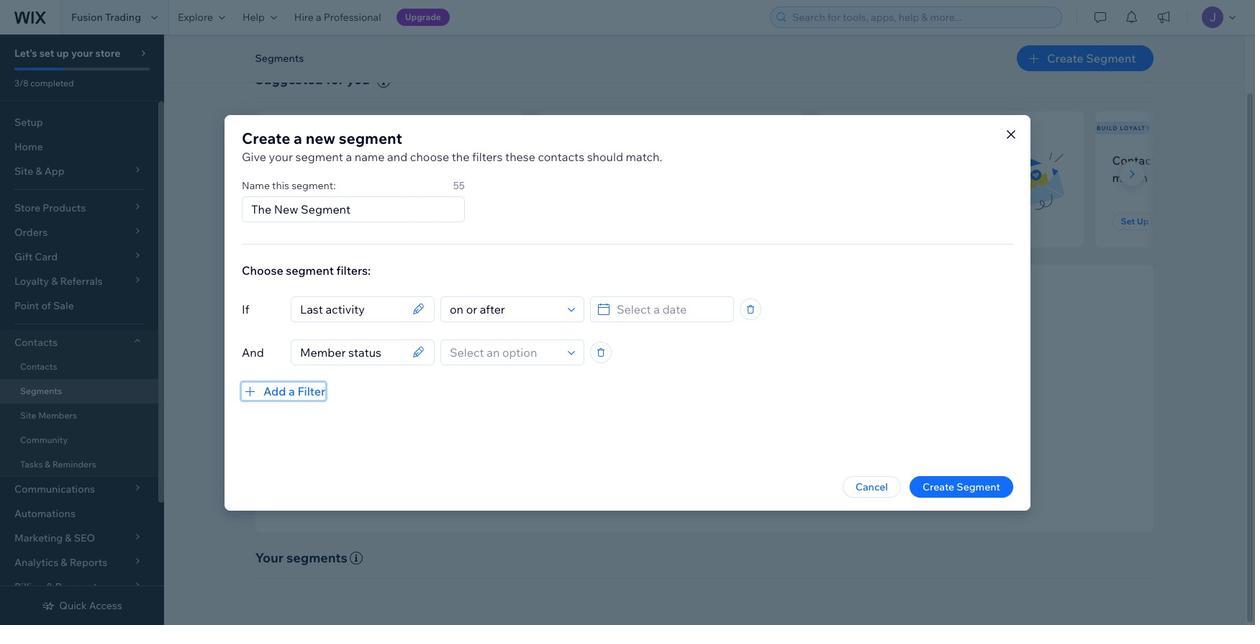 Task type: vqa. For each thing, say whether or not it's contained in the screenshot.
Inventory link
no



Task type: describe. For each thing, give the bounding box(es) containing it.
fusion trading
[[71, 11, 141, 24]]

reminders
[[52, 459, 96, 470]]

set
[[39, 47, 54, 60]]

to
[[336, 170, 347, 185]]

name
[[242, 179, 270, 192]]

your inside sidebar 'element'
[[71, 47, 93, 60]]

tasks & reminders link
[[0, 453, 158, 477]]

a inside the hire a professional link
[[316, 11, 322, 24]]

1 set up segment button from the left
[[272, 213, 357, 230]]

a left new
[[294, 128, 302, 147]]

a left name
[[346, 149, 352, 164]]

Name this segment: field
[[247, 197, 460, 221]]

mailing
[[376, 170, 416, 185]]

sidebar element
[[0, 35, 164, 626]]

build loyalty
[[1097, 124, 1151, 132]]

th
[[1248, 153, 1255, 168]]

a inside potential customers who haven't made a purchase yet
[[628, 170, 634, 185]]

these
[[505, 149, 535, 164]]

site
[[20, 410, 36, 421]]

segments button
[[248, 48, 311, 69]]

upgrade
[[405, 12, 441, 22]]

2 horizontal spatial create
[[1047, 51, 1084, 66]]

access
[[89, 600, 122, 613]]

your
[[255, 550, 284, 566]]

tasks & reminders
[[20, 459, 96, 470]]

potential
[[552, 153, 601, 168]]

haven't
[[552, 170, 592, 185]]

potential customers who haven't made a purchase yet
[[552, 153, 707, 185]]

2 vertical spatial segment
[[286, 263, 334, 277]]

suggested
[[255, 71, 323, 88]]

loyalty
[[1120, 124, 1151, 132]]

your segments
[[255, 550, 348, 566]]

give
[[242, 149, 266, 164]]

point
[[14, 299, 39, 312]]

build
[[1097, 124, 1118, 132]]

a inside contacts with a birthday th
[[1190, 153, 1197, 168]]

Select a date field
[[613, 297, 729, 321]]

Search for tools, apps, help & more... field
[[788, 7, 1057, 27]]

customers
[[603, 153, 661, 168]]

contacts inside contacts with a birthday th
[[1112, 153, 1162, 168]]

hire a professional link
[[286, 0, 390, 35]]

automations
[[14, 507, 76, 520]]

Select an option field
[[446, 340, 564, 365]]

choose segment filters:
[[242, 263, 371, 277]]

add
[[263, 384, 286, 398]]

tasks
[[20, 459, 43, 470]]

you
[[347, 71, 370, 88]]

subscribers
[[275, 124, 324, 132]]

your inside create a new segment give your segment a name and choose the filters these contacts should match.
[[269, 149, 293, 164]]

create segment button for cancel
[[910, 476, 1014, 498]]

0 vertical spatial segment
[[339, 128, 402, 147]]

contacts for contacts dropdown button
[[14, 336, 58, 349]]

create a new segment give your segment a name and choose the filters these contacts should match.
[[242, 128, 662, 164]]

segment:
[[292, 179, 336, 192]]

new for new subscribers
[[257, 124, 273, 132]]

55
[[453, 179, 465, 192]]

subscribed
[[272, 170, 333, 185]]

should
[[587, 149, 623, 164]]

1 up from the left
[[297, 216, 309, 227]]

cancel button
[[843, 476, 901, 498]]

your inside new contacts who recently subscribed to your mailing list
[[349, 170, 374, 185]]

completed
[[30, 78, 74, 89]]

filters:
[[337, 263, 371, 277]]

a inside add a filter button
[[289, 384, 295, 398]]

&
[[45, 459, 50, 470]]

hire a professional
[[294, 11, 381, 24]]

2 up from the left
[[1137, 216, 1149, 227]]

create segment button for segments
[[1017, 45, 1154, 71]]

suggested for you
[[255, 71, 370, 88]]

purchase
[[637, 170, 687, 185]]

name this segment:
[[242, 179, 336, 192]]

new
[[306, 128, 335, 147]]

contacts button
[[0, 330, 158, 355]]

contacts inside create a new segment give your segment a name and choose the filters these contacts should match.
[[538, 149, 585, 164]]

add a filter
[[263, 384, 326, 398]]

point of sale
[[14, 299, 74, 312]]

hire
[[294, 11, 314, 24]]



Task type: locate. For each thing, give the bounding box(es) containing it.
0 horizontal spatial create
[[242, 128, 290, 147]]

a right hire
[[316, 11, 322, 24]]

if
[[242, 302, 249, 316]]

sale
[[53, 299, 74, 312]]

who left the recently
[[349, 153, 372, 168]]

new contacts who recently subscribed to your mailing list
[[272, 153, 435, 185]]

and
[[387, 149, 408, 164]]

2 vertical spatial contacts
[[20, 361, 57, 372]]

setup link
[[0, 110, 158, 135]]

birthday
[[1199, 153, 1245, 168]]

0 horizontal spatial create segment button
[[910, 476, 1014, 498]]

0 vertical spatial new
[[257, 124, 273, 132]]

1 vertical spatial your
[[269, 149, 293, 164]]

segments inside sidebar 'element'
[[20, 386, 62, 397]]

automations link
[[0, 502, 158, 526]]

new inside new contacts who recently subscribed to your mailing list
[[272, 153, 297, 168]]

0 horizontal spatial who
[[349, 153, 372, 168]]

setup
[[14, 116, 43, 129]]

segment up name
[[339, 128, 402, 147]]

contacts for contacts link
[[20, 361, 57, 372]]

filters
[[472, 149, 503, 164]]

contacts down point of sale
[[14, 336, 58, 349]]

a down customers
[[628, 170, 634, 185]]

help
[[243, 11, 265, 24]]

2 horizontal spatial your
[[349, 170, 374, 185]]

contacts with a birthday th
[[1112, 153, 1255, 185]]

1 horizontal spatial contacts
[[538, 149, 585, 164]]

1 horizontal spatial set up segment button
[[1112, 213, 1197, 230]]

1 vertical spatial segment
[[296, 149, 343, 164]]

professional
[[324, 11, 381, 24]]

1 horizontal spatial create segment
[[1047, 51, 1136, 66]]

segments up site members
[[20, 386, 62, 397]]

0 vertical spatial create segment button
[[1017, 45, 1154, 71]]

list
[[252, 111, 1255, 248]]

up down segment:
[[297, 216, 309, 227]]

2 vertical spatial create
[[923, 480, 955, 493]]

segments inside button
[[255, 52, 304, 65]]

upgrade button
[[396, 9, 450, 26]]

set up segment button down segment:
[[272, 213, 357, 230]]

list containing new contacts who recently subscribed to your mailing list
[[252, 111, 1255, 248]]

new up give
[[257, 124, 273, 132]]

set for 1st set up segment button from right
[[1121, 216, 1135, 227]]

set up segment
[[281, 216, 349, 227], [1121, 216, 1189, 227]]

create segment button
[[1017, 45, 1154, 71], [910, 476, 1014, 498]]

choose
[[242, 263, 283, 277]]

0 vertical spatial create
[[1047, 51, 1084, 66]]

site members link
[[0, 404, 158, 428]]

segments up 'suggested'
[[255, 52, 304, 65]]

this
[[272, 179, 289, 192]]

a right "add"
[[289, 384, 295, 398]]

2 who from the left
[[663, 153, 686, 168]]

1 vertical spatial create segment
[[923, 480, 1001, 493]]

help button
[[234, 0, 286, 35]]

explore
[[178, 11, 213, 24]]

1 horizontal spatial create segment button
[[1017, 45, 1154, 71]]

2 set up segment from the left
[[1121, 216, 1189, 227]]

up down contacts with a birthday th
[[1137, 216, 1149, 227]]

who up purchase
[[663, 153, 686, 168]]

None field
[[296, 297, 408, 321], [296, 340, 408, 365], [296, 297, 408, 321], [296, 340, 408, 365]]

2 set from the left
[[1121, 216, 1135, 227]]

segment
[[339, 128, 402, 147], [296, 149, 343, 164], [286, 263, 334, 277]]

segments
[[255, 52, 304, 65], [20, 386, 62, 397]]

a
[[316, 11, 322, 24], [294, 128, 302, 147], [346, 149, 352, 164], [1190, 153, 1197, 168], [628, 170, 634, 185], [289, 384, 295, 398]]

0 vertical spatial contacts
[[1112, 153, 1162, 168]]

quick
[[59, 600, 87, 613]]

0 horizontal spatial your
[[71, 47, 93, 60]]

set up segment down contacts with a birthday th
[[1121, 216, 1189, 227]]

segments for 'segments' link
[[20, 386, 62, 397]]

home
[[14, 140, 43, 153]]

new for new contacts who recently subscribed to your mailing list
[[272, 153, 297, 168]]

segment
[[1086, 51, 1136, 66], [311, 216, 349, 227], [1151, 216, 1189, 227], [957, 480, 1001, 493]]

let's set up your store
[[14, 47, 120, 60]]

match.
[[626, 149, 662, 164]]

contacts down new
[[299, 153, 347, 168]]

new
[[257, 124, 273, 132], [272, 153, 297, 168]]

segment left the filters: in the left top of the page
[[286, 263, 334, 277]]

3/8
[[14, 78, 28, 89]]

with
[[1164, 153, 1188, 168]]

1 vertical spatial contacts
[[14, 336, 58, 349]]

0 horizontal spatial segments
[[20, 386, 62, 397]]

set up segment button
[[272, 213, 357, 230], [1112, 213, 1197, 230]]

community
[[20, 435, 68, 446]]

choose
[[410, 149, 449, 164]]

who inside potential customers who haven't made a purchase yet
[[663, 153, 686, 168]]

the
[[452, 149, 470, 164]]

contacts down contacts dropdown button
[[20, 361, 57, 372]]

contacts link
[[0, 355, 158, 379]]

of
[[41, 299, 51, 312]]

community link
[[0, 428, 158, 453]]

your right to
[[349, 170, 374, 185]]

0 horizontal spatial set up segment
[[281, 216, 349, 227]]

segment down new
[[296, 149, 343, 164]]

1 vertical spatial create
[[242, 128, 290, 147]]

made
[[595, 170, 625, 185]]

0 horizontal spatial set
[[281, 216, 295, 227]]

your right up
[[71, 47, 93, 60]]

and
[[242, 345, 264, 360]]

cancel
[[856, 480, 888, 493]]

1 horizontal spatial set up segment
[[1121, 216, 1189, 227]]

who for purchase
[[663, 153, 686, 168]]

1 vertical spatial segments
[[20, 386, 62, 397]]

members
[[38, 410, 77, 421]]

1 vertical spatial create segment button
[[910, 476, 1014, 498]]

contacts up haven't
[[538, 149, 585, 164]]

who inside new contacts who recently subscribed to your mailing list
[[349, 153, 372, 168]]

1 horizontal spatial create
[[923, 480, 955, 493]]

2 vertical spatial your
[[349, 170, 374, 185]]

contacts down "loyalty"
[[1112, 153, 1162, 168]]

list
[[419, 170, 435, 185]]

set up segment down segment:
[[281, 216, 349, 227]]

site members
[[20, 410, 77, 421]]

1 horizontal spatial who
[[663, 153, 686, 168]]

set up segment button down contacts with a birthday th
[[1112, 213, 1197, 230]]

set
[[281, 216, 295, 227], [1121, 216, 1135, 227]]

store
[[95, 47, 120, 60]]

let's
[[14, 47, 37, 60]]

0 vertical spatial create segment
[[1047, 51, 1136, 66]]

contacts
[[1112, 153, 1162, 168], [14, 336, 58, 349], [20, 361, 57, 372]]

new up subscribed on the left of the page
[[272, 153, 297, 168]]

0 horizontal spatial up
[[297, 216, 309, 227]]

1 set from the left
[[281, 216, 295, 227]]

recently
[[375, 153, 419, 168]]

1 who from the left
[[349, 153, 372, 168]]

filter
[[298, 384, 326, 398]]

0 vertical spatial your
[[71, 47, 93, 60]]

set for first set up segment button
[[281, 216, 295, 227]]

segments
[[287, 550, 348, 566]]

1 horizontal spatial up
[[1137, 216, 1149, 227]]

your right give
[[269, 149, 293, 164]]

contacts inside dropdown button
[[14, 336, 58, 349]]

1 horizontal spatial set
[[1121, 216, 1135, 227]]

segments for segments button
[[255, 52, 304, 65]]

yet
[[690, 170, 707, 185]]

who for your
[[349, 153, 372, 168]]

a right with
[[1190, 153, 1197, 168]]

1 vertical spatial new
[[272, 153, 297, 168]]

quick access
[[59, 600, 122, 613]]

up
[[57, 47, 69, 60]]

point of sale link
[[0, 294, 158, 318]]

2 set up segment button from the left
[[1112, 213, 1197, 230]]

1 horizontal spatial segments
[[255, 52, 304, 65]]

1 set up segment from the left
[[281, 216, 349, 227]]

fusion
[[71, 11, 103, 24]]

0 horizontal spatial set up segment button
[[272, 213, 357, 230]]

create segment
[[1047, 51, 1136, 66], [923, 480, 1001, 493]]

home link
[[0, 135, 158, 159]]

name
[[355, 149, 385, 164]]

0 vertical spatial segments
[[255, 52, 304, 65]]

segments link
[[0, 379, 158, 404]]

3/8 completed
[[14, 78, 74, 89]]

0 horizontal spatial contacts
[[299, 153, 347, 168]]

for
[[326, 71, 344, 88]]

trading
[[105, 11, 141, 24]]

create inside create a new segment give your segment a name and choose the filters these contacts should match.
[[242, 128, 290, 147]]

Choose a condition field
[[446, 297, 564, 321]]

who
[[349, 153, 372, 168], [663, 153, 686, 168]]

1 horizontal spatial your
[[269, 149, 293, 164]]

create
[[1047, 51, 1084, 66], [242, 128, 290, 147], [923, 480, 955, 493]]

new subscribers
[[257, 124, 324, 132]]

0 horizontal spatial create segment
[[923, 480, 1001, 493]]

contacts inside new contacts who recently subscribed to your mailing list
[[299, 153, 347, 168]]



